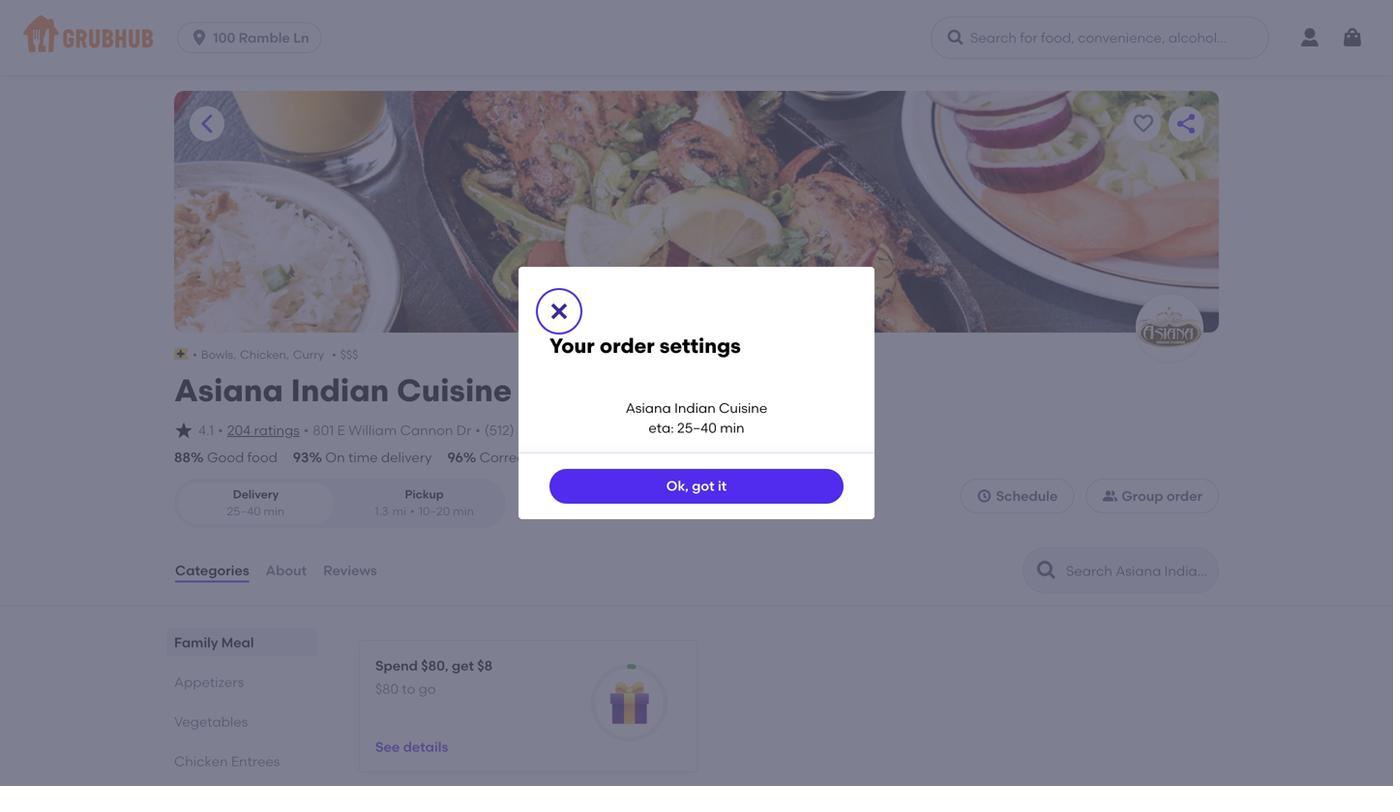 Task type: locate. For each thing, give the bounding box(es) containing it.
1 vertical spatial 25–40
[[227, 505, 261, 519]]

• left 801
[[304, 422, 309, 439]]

see details
[[376, 739, 448, 756]]

asiana down bowls,
[[174, 372, 283, 409]]

1 horizontal spatial cuisine
[[719, 400, 768, 417]]

cuisine down settings
[[719, 400, 768, 417]]

min up it
[[720, 420, 745, 436]]

0 horizontal spatial svg image
[[174, 421, 194, 440]]

100
[[213, 30, 235, 46]]

min for 1.3
[[453, 505, 474, 519]]

min inside delivery 25–40 min
[[264, 505, 285, 519]]

4.1
[[198, 422, 214, 439]]

1 horizontal spatial 25–40
[[678, 420, 717, 436]]

801
[[313, 422, 334, 439]]

93
[[293, 450, 309, 466]]

option group
[[174, 479, 506, 528]]

family meal
[[174, 635, 254, 651]]

25–40
[[678, 420, 717, 436], [227, 505, 261, 519]]

cuisine inside asiana indian cuisine eta: 25–40 min
[[719, 400, 768, 417]]

indian inside asiana indian cuisine eta: 25–40 min
[[675, 400, 716, 417]]

min inside asiana indian cuisine eta: 25–40 min
[[720, 420, 745, 436]]

cuisine up dr
[[397, 372, 512, 409]]

good
[[207, 450, 244, 466]]

min right 10–20
[[453, 505, 474, 519]]

e
[[337, 422, 345, 439]]

it
[[718, 478, 727, 495]]

order inside button
[[1167, 488, 1203, 505]]

ok, got it
[[667, 478, 727, 495]]

food
[[247, 450, 278, 466]]

$8
[[477, 658, 493, 675]]

meal
[[221, 635, 254, 651]]

dr
[[457, 422, 472, 439]]

eta:
[[649, 420, 674, 436]]

pickup
[[405, 488, 444, 502]]

25–40 inside asiana indian cuisine eta: 25–40 min
[[678, 420, 717, 436]]

your order settings
[[550, 334, 741, 359]]

• right subscription pass image
[[193, 348, 197, 362]]

min
[[720, 420, 745, 436], [264, 505, 285, 519], [453, 505, 474, 519]]

chicken,
[[240, 348, 289, 362]]

appetizers
[[174, 675, 244, 691]]

indian down '$$$'
[[291, 372, 389, 409]]

2 horizontal spatial order
[[1167, 488, 1203, 505]]

2 vertical spatial order
[[1167, 488, 1203, 505]]

• 801 e william cannon dr • (512) 445-3435
[[304, 422, 579, 439]]

25–40 down delivery
[[227, 505, 261, 519]]

10–20
[[419, 505, 450, 519]]

see details button
[[376, 730, 448, 765]]

1 vertical spatial order
[[534, 450, 569, 466]]

1 horizontal spatial svg image
[[947, 28, 966, 47]]

0 horizontal spatial cuisine
[[397, 372, 512, 409]]

people icon image
[[1103, 489, 1118, 504]]

1 horizontal spatial order
[[600, 334, 655, 359]]

ratings
[[254, 422, 300, 439]]

25–40 right eta:
[[678, 420, 717, 436]]

delivery
[[233, 488, 279, 502]]

0 horizontal spatial asiana
[[174, 372, 283, 409]]

william
[[349, 422, 397, 439]]

$80
[[376, 681, 399, 698]]

cannon
[[400, 422, 453, 439]]

0 horizontal spatial order
[[534, 450, 569, 466]]

group
[[1122, 488, 1164, 505]]

svg image inside 100 ramble ln 'button'
[[190, 28, 209, 47]]

get
[[452, 658, 474, 675]]

svg image
[[1341, 26, 1365, 49], [190, 28, 209, 47], [548, 300, 571, 323], [977, 489, 993, 504]]

0 vertical spatial 25–40
[[678, 420, 717, 436]]

asiana for asiana indian cuisine eta: 25–40 min
[[626, 400, 671, 417]]

0 vertical spatial order
[[600, 334, 655, 359]]

order right group
[[1167, 488, 1203, 505]]

cuisine for asiana indian cuisine
[[397, 372, 512, 409]]

order down 3435
[[534, 450, 569, 466]]

ok, got it button
[[550, 469, 844, 504]]

correct
[[480, 450, 530, 466]]

save this restaurant image
[[1132, 112, 1156, 135]]

indian down settings
[[675, 400, 716, 417]]

0 vertical spatial svg image
[[947, 28, 966, 47]]

curry
[[293, 348, 324, 362]]

1 horizontal spatial asiana
[[626, 400, 671, 417]]

asiana
[[174, 372, 283, 409], [626, 400, 671, 417]]

your
[[550, 334, 595, 359]]

order right your
[[600, 334, 655, 359]]

caret left icon image
[[196, 112, 219, 135]]

1 horizontal spatial indian
[[675, 400, 716, 417]]

good food
[[207, 450, 278, 466]]

on time delivery
[[325, 450, 432, 466]]

cuisine for asiana indian cuisine eta: 25–40 min
[[719, 400, 768, 417]]

indian
[[291, 372, 389, 409], [675, 400, 716, 417]]

delivery 25–40 min
[[227, 488, 285, 519]]

3435
[[547, 422, 579, 439]]

min for indian
[[720, 420, 745, 436]]

svg image
[[947, 28, 966, 47], [174, 421, 194, 440]]

asiana up eta:
[[626, 400, 671, 417]]

•
[[193, 348, 197, 362], [332, 348, 337, 362], [218, 422, 223, 439], [304, 422, 309, 439], [475, 422, 481, 439], [410, 505, 415, 519]]

schedule button
[[961, 479, 1075, 514]]

0 horizontal spatial 25–40
[[227, 505, 261, 519]]

445-
[[518, 422, 547, 439]]

min down delivery
[[264, 505, 285, 519]]

indian for asiana indian cuisine
[[291, 372, 389, 409]]

save this restaurant button
[[1127, 106, 1161, 141]]

option group containing delivery 25–40 min
[[174, 479, 506, 528]]

2 horizontal spatial min
[[720, 420, 745, 436]]

family
[[174, 635, 218, 651]]

about
[[266, 563, 307, 579]]

main navigation navigation
[[0, 0, 1394, 75]]

• right dr
[[475, 422, 481, 439]]

order
[[600, 334, 655, 359], [534, 450, 569, 466], [1167, 488, 1203, 505]]

0 horizontal spatial min
[[264, 505, 285, 519]]

0 horizontal spatial indian
[[291, 372, 389, 409]]

cuisine
[[397, 372, 512, 409], [719, 400, 768, 417]]

asiana inside asiana indian cuisine eta: 25–40 min
[[626, 400, 671, 417]]

subscription pass image
[[174, 349, 189, 360]]

min inside "pickup 1.3 mi • 10–20 min"
[[453, 505, 474, 519]]

time
[[348, 450, 378, 466]]

svg image inside schedule button
[[977, 489, 993, 504]]

order for group
[[1167, 488, 1203, 505]]

delivery
[[381, 450, 432, 466]]

• right mi
[[410, 505, 415, 519]]

search icon image
[[1036, 559, 1059, 583]]

1 horizontal spatial min
[[453, 505, 474, 519]]



Task type: describe. For each thing, give the bounding box(es) containing it.
on
[[325, 450, 345, 466]]

25–40 inside delivery 25–40 min
[[227, 505, 261, 519]]

• right 4.1
[[218, 422, 223, 439]]

• left '$$$'
[[332, 348, 337, 362]]

correct order
[[480, 450, 569, 466]]

vegetables
[[174, 714, 248, 731]]

details
[[403, 739, 448, 756]]

100 ramble ln button
[[177, 22, 330, 53]]

ok,
[[667, 478, 689, 495]]

categories button
[[174, 536, 250, 606]]

reviews
[[323, 563, 377, 579]]

$80,
[[421, 658, 449, 675]]

(512)
[[485, 422, 515, 439]]

asiana indian cuisine eta: 25–40 min
[[626, 400, 768, 436]]

group order button
[[1086, 479, 1219, 514]]

asiana indian cuisine
[[174, 372, 512, 409]]

share icon image
[[1175, 112, 1198, 135]]

mi
[[393, 505, 407, 519]]

1.3
[[375, 505, 389, 519]]

svg image inside the main navigation navigation
[[947, 28, 966, 47]]

categories
[[175, 563, 249, 579]]

indian for asiana indian cuisine eta: 25–40 min
[[675, 400, 716, 417]]

ln
[[293, 30, 309, 46]]

100 ramble ln
[[213, 30, 309, 46]]

order for correct
[[534, 450, 569, 466]]

ramble
[[239, 30, 290, 46]]

settings
[[660, 334, 741, 359]]

about button
[[265, 536, 308, 606]]

go
[[419, 681, 436, 698]]

entrees
[[231, 754, 280, 770]]

96
[[448, 450, 463, 466]]

$$$
[[340, 348, 358, 362]]

204
[[227, 422, 251, 439]]

order for your
[[600, 334, 655, 359]]

chicken
[[174, 754, 228, 770]]

1 vertical spatial svg image
[[174, 421, 194, 440]]

• inside "pickup 1.3 mi • 10–20 min"
[[410, 505, 415, 519]]

reviews button
[[322, 536, 378, 606]]

pickup 1.3 mi • 10–20 min
[[375, 488, 474, 519]]

Search Asiana Indian Cuisine search field
[[1065, 562, 1213, 581]]

bowls,
[[201, 348, 236, 362]]

chicken entrees
[[174, 754, 280, 770]]

group order
[[1122, 488, 1203, 505]]

4.1 • 204 ratings
[[198, 422, 300, 439]]

spend $80, get $8 $80 to go
[[376, 658, 493, 698]]

to
[[402, 681, 416, 698]]

88
[[174, 450, 191, 466]]

asiana for asiana indian cuisine
[[174, 372, 283, 409]]

spend
[[376, 658, 418, 675]]

see
[[376, 739, 400, 756]]

got
[[692, 478, 715, 495]]

• bowls, chicken, curry • $$$
[[193, 348, 358, 362]]

schedule
[[997, 488, 1058, 505]]



Task type: vqa. For each thing, say whether or not it's contained in the screenshot.
"LETTUCE"
no



